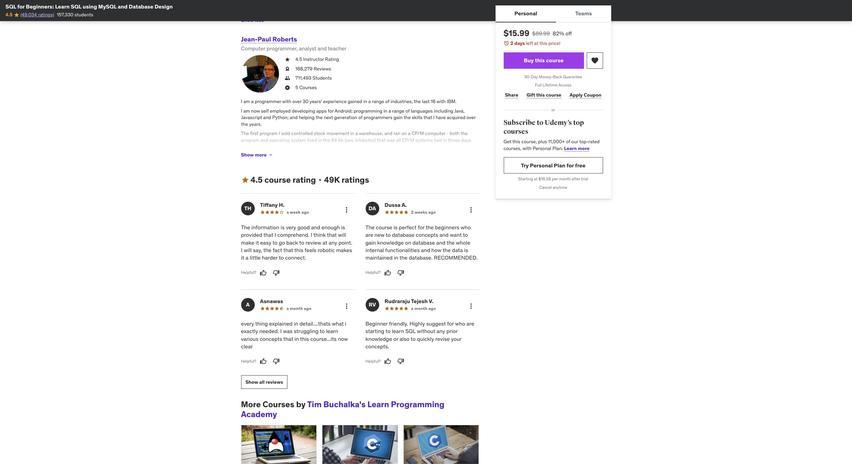 Task type: locate. For each thing, give the bounding box(es) containing it.
with
[[282, 98, 291, 104], [437, 98, 446, 104], [523, 145, 532, 151]]

xsmall image
[[285, 56, 290, 63], [285, 66, 290, 72], [268, 152, 273, 158]]

gain up "ran"
[[394, 114, 403, 121]]

developing
[[292, 108, 315, 114]]

generation
[[334, 114, 357, 121]]

back
[[286, 239, 298, 246]]

in down jaguar
[[298, 166, 302, 173]]

retail,
[[395, 146, 408, 153]]

for up (49,034
[[17, 3, 25, 10]]

a month ago up the detail....thats
[[287, 306, 311, 311]]

1 horizontal spatial experience
[[323, 98, 347, 104]]

0 horizontal spatial courses
[[280, 166, 297, 173]]

industries
[[333, 146, 354, 153]]

0 vertical spatial xsmall image
[[285, 56, 290, 63]]

first
[[250, 130, 258, 137]]

helpful? for the information is very good and enough is provided that i comprehend. i think that will make it easy to go back to review at any point. i will say, the fact that this feels robotic makes it a little harder to connect.
[[241, 270, 256, 275]]

0 vertical spatial courses
[[504, 127, 528, 136]]

in down functionalities
[[394, 254, 398, 261]]

range
[[372, 98, 384, 104], [392, 108, 404, 114], [315, 146, 327, 153]]

0 vertical spatial on
[[402, 130, 407, 137]]

back
[[553, 74, 562, 79]]

0 horizontal spatial now
[[251, 108, 260, 114]]

month inside the starting at $16.58 per month after trial cancel anytime
[[559, 176, 571, 181]]

every thing explained in detail....thats what i exactly needed. i was struggling to learn various concepts that in this course...its now clear
[[241, 320, 348, 350]]

tiffany h.
[[260, 201, 285, 208]]

1 horizontal spatial more
[[578, 145, 590, 151]]

1 horizontal spatial gain
[[394, 114, 403, 121]]

0 vertical spatial concepts
[[416, 231, 438, 238]]

1 horizontal spatial over
[[467, 114, 476, 121]]

0 horizontal spatial 4.5
[[5, 12, 13, 18]]

get
[[504, 139, 511, 145]]

2 vertical spatial personal
[[530, 162, 553, 169]]

1 horizontal spatial are
[[467, 320, 474, 327]]

jaguar
[[285, 160, 298, 166]]

month down the tejesh on the bottom of page
[[414, 306, 427, 311]]

clients
[[300, 153, 314, 159]]

4.5 for 4.5
[[5, 12, 13, 18]]

point.
[[339, 239, 352, 246]]

2 vertical spatial show
[[245, 379, 258, 385]]

this right buy
[[535, 57, 545, 64]]

free
[[575, 162, 586, 169]]

wishlist image
[[591, 56, 599, 65]]

additional actions for review by rudraraju tejesh v. image
[[467, 302, 475, 310]]

2 am from the top
[[243, 108, 250, 114]]

the down "easy"
[[263, 247, 271, 253]]

are
[[366, 231, 373, 238], [467, 320, 474, 327]]

courses
[[504, 127, 528, 136], [280, 166, 297, 173]]

1 horizontal spatial have
[[347, 153, 357, 159]]

personal inside get this course, plus 11,000+ of our top-rated courses, with personal plan.
[[533, 145, 551, 151]]

this
[[540, 40, 547, 46], [535, 57, 545, 64], [536, 92, 545, 98], [513, 139, 520, 145], [294, 247, 303, 253], [300, 335, 309, 342]]

0 vertical spatial range
[[372, 98, 384, 104]]

1 horizontal spatial concepts
[[416, 231, 438, 238]]

rated
[[589, 139, 600, 145]]

0 vertical spatial more
[[578, 145, 590, 151]]

to
[[537, 118, 544, 127], [386, 231, 391, 238], [463, 231, 468, 238], [273, 239, 278, 246], [299, 239, 304, 246], [279, 254, 284, 261], [320, 328, 325, 334], [386, 328, 391, 334], [411, 335, 416, 342]]

the left skills
[[404, 114, 411, 121]]

more inside "show more" button
[[255, 152, 267, 158]]

courses inside subscribe to udemy's top courses
[[504, 127, 528, 136]]

4.5 down "delivering"
[[251, 175, 263, 185]]

learn inside beginner friendly. highly suggest for who are starting to learn sql without any prior knowledge or also to quickly revise your concepts.
[[392, 328, 404, 334]]

2 horizontal spatial 4.5
[[295, 56, 302, 62]]

needed.
[[259, 328, 279, 334]]

gain inside the course is perfect for the beginners who are new to database concepts and want to gain knowledge on database and the whole internal functionalities and how the data is maintained in the database. recommended.
[[366, 239, 376, 246]]

have up manufacturing
[[243, 146, 253, 153]]

0 horizontal spatial will
[[244, 247, 252, 253]]

a
[[246, 301, 250, 308]]

a month ago
[[287, 306, 311, 311], [411, 306, 436, 311]]

trial
[[581, 176, 588, 181]]

learn
[[55, 3, 70, 10], [564, 145, 577, 151], [367, 399, 389, 410]]

2
[[510, 40, 513, 46], [411, 210, 414, 215]]

for right perfect
[[418, 224, 425, 231]]

2 a month ago from the left
[[411, 306, 436, 311]]

in
[[363, 98, 367, 104], [384, 108, 387, 114], [350, 130, 354, 137], [318, 137, 322, 143], [443, 137, 447, 143], [295, 146, 299, 153], [298, 166, 302, 173], [394, 254, 398, 261], [294, 320, 298, 327], [295, 335, 299, 342]]

2 vertical spatial at
[[323, 239, 327, 246]]

1 vertical spatial program
[[241, 137, 259, 143]]

the inside the 'i am a programmer with over 30 years' experience gained in a range of industries, the last 16 with ibm. i am now self employed developing apps for android; programming in a range of languages including java, javascript and python; and helping the next generation of programmers gain the skills that i have acquired over the years. the first program i sold controlled stock movement in a warehouse, and ran on a cp/m computer - both the program and operating system lived in the 64 kb (yes, kilobytes) that was all cp/m systems had in those days. i have gained experience in a wide range of industries including utilities, retail, insurance and the motor manufacturing industry. my clients and employers have included northumbrian water, arcadia, royal sun alliance, nissan and jaguar landrover. i also worked for sunderland university for 3 years preparing and delivering training courses in computing.'
[[241, 130, 249, 137]]

who
[[461, 224, 471, 231], [455, 320, 465, 327]]

to inside subscribe to udemy's top courses
[[537, 118, 544, 127]]

0 horizontal spatial are
[[366, 231, 373, 238]]

and up think
[[311, 224, 320, 231]]

top-
[[579, 139, 589, 145]]

who up want
[[461, 224, 471, 231]]

2 horizontal spatial month
[[559, 176, 571, 181]]

after
[[572, 176, 580, 181]]

tim
[[307, 399, 322, 410]]

1 horizontal spatial range
[[372, 98, 384, 104]]

helpful? for every thing explained in detail....thats what i exactly needed. i was struggling to learn various concepts that in this course...its now clear
[[241, 359, 256, 364]]

medium image
[[241, 176, 249, 184]]

2 learn from the left
[[392, 328, 404, 334]]

courses down jaguar
[[280, 166, 297, 173]]

show less
[[241, 17, 264, 23]]

0 vertical spatial personal
[[515, 10, 537, 17]]

a inside the information is very good and enough is provided that i comprehend. i think that will make it easy to go back to review at any point. i will say, the fact that this feels robotic makes it a little harder to connect.
[[246, 254, 248, 261]]

of inside get this course, plus 11,000+ of our top-rated courses, with personal plan.
[[566, 139, 570, 145]]

learn inside the tim buchalka's learn programming academy
[[367, 399, 389, 410]]

1 vertical spatial cp/m
[[402, 137, 414, 143]]

1 horizontal spatial was
[[387, 137, 395, 143]]

0 vertical spatial cp/m
[[412, 130, 424, 137]]

personal up $15.99 at top
[[515, 10, 537, 17]]

and up arcadia,
[[431, 146, 439, 153]]

0 horizontal spatial month
[[290, 306, 303, 311]]

0 horizontal spatial or
[[393, 335, 398, 342]]

mark review by asnawas as unhelpful image
[[273, 358, 280, 365]]

month
[[559, 176, 571, 181], [290, 306, 303, 311], [414, 306, 427, 311]]

of left the industries, at the left top
[[385, 98, 390, 104]]

or down friendly.
[[393, 335, 398, 342]]

the inside the information is very good and enough is provided that i comprehend. i think that will make it easy to go back to review at any point. i will say, the fact that this feels robotic makes it a little harder to connect.
[[241, 224, 250, 231]]

1 vertical spatial experience
[[270, 146, 294, 153]]

82%
[[553, 30, 564, 37]]

0 vertical spatial courses
[[299, 84, 317, 90]]

knowledge inside the course is perfect for the beginners who are new to database concepts and want to gain knowledge on database and the whole internal functionalities and how the data is maintained in the database. recommended.
[[377, 239, 404, 246]]

2 vertical spatial learn
[[367, 399, 389, 410]]

helpful? left the "mark review by dussa a. as helpful" 'image'
[[366, 270, 381, 275]]

jean-paul roberts link
[[241, 35, 297, 43]]

0 vertical spatial any
[[329, 239, 337, 246]]

including down ibm.
[[434, 108, 453, 114]]

0 vertical spatial learn
[[55, 3, 70, 10]]

this up connect.
[[294, 247, 303, 253]]

1 horizontal spatial all
[[396, 137, 401, 143]]

knowledge down the new
[[377, 239, 404, 246]]

sql inside beginner friendly. highly suggest for who are starting to learn sql without any prior knowledge or also to quickly revise your concepts.
[[405, 328, 416, 334]]

the down the 2 weeks ago
[[426, 224, 434, 231]]

0 vertical spatial am
[[243, 98, 250, 104]]

jean-paul roberts computer programmer, analyst and teacher
[[241, 35, 347, 52]]

1 horizontal spatial or
[[551, 107, 555, 112]]

xsmall image for 4.5 instructor rating
[[285, 56, 290, 63]]

now
[[251, 108, 260, 114], [338, 335, 348, 342]]

ago for very
[[302, 210, 309, 215]]

1 vertical spatial it
[[241, 254, 244, 261]]

concepts down the needed.
[[260, 335, 282, 342]]

1 horizontal spatial month
[[414, 306, 427, 311]]

learn down "what"
[[326, 328, 338, 334]]

show up "alliance,"
[[241, 152, 254, 158]]

jean-
[[241, 35, 258, 43]]

programmer
[[255, 98, 281, 104]]

beginner friendly. highly suggest for who are starting to learn sql without any prior knowledge or also to quickly revise your concepts.
[[366, 320, 474, 350]]

xsmall image right less
[[265, 18, 271, 23]]

th
[[244, 205, 251, 212]]

perfect
[[399, 224, 417, 231]]

the inside the information is very good and enough is provided that i comprehend. i think that will make it easy to go back to review at any point. i will say, the fact that this feels robotic makes it a little harder to connect.
[[263, 247, 271, 253]]

will up point.
[[338, 231, 346, 238]]

the inside the course is perfect for the beginners who are new to database concepts and want to gain knowledge on database and the whole internal functionalities and how the data is maintained in the database. recommended.
[[366, 224, 375, 231]]

and up 4.5 instructor rating
[[318, 45, 327, 52]]

are down "additional actions for review by rudraraju tejesh v." image
[[467, 320, 474, 327]]

0 vertical spatial 4.5
[[5, 12, 13, 18]]

for inside beginner friendly. highly suggest for who are starting to learn sql without any prior knowledge or also to quickly revise your concepts.
[[447, 320, 454, 327]]

was inside every thing explained in detail....thats what i exactly needed. i was struggling to learn various concepts that in this course...its now clear
[[283, 328, 293, 334]]

a up kilobytes) at the top of the page
[[355, 130, 358, 137]]

the right how
[[443, 247, 451, 253]]

2 vertical spatial 4.5
[[251, 175, 263, 185]]

1 vertical spatial at
[[534, 176, 538, 181]]

tab list containing personal
[[496, 5, 611, 22]]

0 horizontal spatial over
[[292, 98, 302, 104]]

a left programmer
[[251, 98, 254, 104]]

detail....thats
[[300, 320, 331, 327]]

1 vertical spatial all
[[259, 379, 265, 385]]

was down explained
[[283, 328, 293, 334]]

1 vertical spatial 2
[[411, 210, 414, 215]]

at left $16.58 at the right top of page
[[534, 176, 538, 181]]

more up nissan on the left top of the page
[[255, 152, 267, 158]]

1 vertical spatial also
[[400, 335, 410, 342]]

more for show more
[[255, 152, 267, 158]]

by
[[296, 399, 306, 410]]

experience up industry.
[[270, 146, 294, 153]]

and up landrover.
[[315, 153, 323, 159]]

1 horizontal spatial now
[[338, 335, 348, 342]]

learn inside every thing explained in detail....thats what i exactly needed. i was struggling to learn various concepts that in this course...its now clear
[[326, 328, 338, 334]]

1 horizontal spatial any
[[437, 328, 445, 334]]

to down friendly.
[[386, 328, 391, 334]]

gain inside the 'i am a programmer with over 30 years' experience gained in a range of industries, the last 16 with ibm. i am now self employed developing apps for android; programming in a range of languages including java, javascript and python; and helping the next generation of programmers gain the skills that i have acquired over the years. the first program i sold controlled stock movement in a warehouse, and ran on a cp/m computer - both the program and operating system lived in the 64 kb (yes, kilobytes) that was all cp/m systems had in those days. i have gained experience in a wide range of industries including utilities, retail, insurance and the motor manufacturing industry. my clients and employers have included northumbrian water, arcadia, royal sun alliance, nissan and jaguar landrover. i also worked for sunderland university for 3 years preparing and delivering training courses in computing.'
[[394, 114, 403, 121]]

0 horizontal spatial including
[[355, 146, 375, 153]]

4.5 up the 168,279
[[295, 56, 302, 62]]

reviews
[[314, 66, 331, 72]]

1 horizontal spatial it
[[256, 239, 259, 246]]

on inside the 'i am a programmer with over 30 years' experience gained in a range of industries, the last 16 with ibm. i am now self employed developing apps for android; programming in a range of languages including java, javascript and python; and helping the next generation of programmers gain the skills that i have acquired over the years. the first program i sold controlled stock movement in a warehouse, and ran on a cp/m computer - both the program and operating system lived in the 64 kb (yes, kilobytes) that was all cp/m systems had in those days. i have gained experience in a wide range of industries including utilities, retail, insurance and the motor manufacturing industry. my clients and employers have included northumbrian water, arcadia, royal sun alliance, nissan and jaguar landrover. i also worked for sunderland university for 3 years preparing and delivering training courses in computing.'
[[402, 130, 407, 137]]

database.
[[409, 254, 433, 261]]

course up the new
[[376, 224, 392, 231]]

who up the prior
[[455, 320, 465, 327]]

xsmall image
[[265, 18, 271, 23], [285, 75, 290, 82], [285, 84, 290, 91], [317, 177, 323, 183]]

subscribe to udemy's top courses
[[504, 118, 584, 136]]

days.
[[461, 137, 472, 143]]

weeks
[[415, 210, 427, 215]]

1 vertical spatial courses
[[263, 399, 294, 410]]

who inside beginner friendly. highly suggest for who are starting to learn sql without any prior knowledge or also to quickly revise your concepts.
[[455, 320, 465, 327]]

1 learn from the left
[[326, 328, 338, 334]]

2 for 2 days left at this price!
[[510, 40, 513, 46]]

experience up android;
[[323, 98, 347, 104]]

comprehend.
[[277, 231, 309, 238]]

1 vertical spatial now
[[338, 335, 348, 342]]

also down employers
[[325, 160, 334, 166]]

(yes,
[[345, 137, 354, 143]]

programming
[[391, 399, 445, 410]]

computer
[[241, 45, 265, 52]]

off
[[566, 30, 572, 37]]

more for learn more
[[578, 145, 590, 151]]

over left 30
[[292, 98, 302, 104]]

personal inside button
[[515, 10, 537, 17]]

on inside the course is perfect for the beginners who are new to database concepts and want to gain knowledge on database and the whole internal functionalities and how the data is maintained in the database. recommended.
[[405, 239, 411, 246]]

using
[[83, 3, 97, 10]]

it left "little"
[[241, 254, 244, 261]]

1 horizontal spatial a month ago
[[411, 306, 436, 311]]

preparing
[[431, 160, 451, 166]]

a left "little"
[[246, 254, 248, 261]]

0 horizontal spatial 2
[[411, 210, 414, 215]]

1 horizontal spatial with
[[437, 98, 446, 104]]

1 vertical spatial more
[[255, 152, 267, 158]]

analyst
[[299, 45, 316, 52]]

1 vertical spatial who
[[455, 320, 465, 327]]

over
[[292, 98, 302, 104], [467, 114, 476, 121]]

711,493
[[295, 75, 311, 81]]

makes
[[336, 247, 352, 253]]

gained up android;
[[348, 98, 362, 104]]

1 vertical spatial personal
[[533, 145, 551, 151]]

in up my
[[295, 146, 299, 153]]

1 vertical spatial 4.5
[[295, 56, 302, 62]]

buy this course button
[[504, 52, 584, 69]]

4.5 left (49,034
[[5, 12, 13, 18]]

all
[[396, 137, 401, 143], [259, 379, 265, 385]]

4.5 for 4.5 course rating
[[251, 175, 263, 185]]

on
[[402, 130, 407, 137], [405, 239, 411, 246]]

0 horizontal spatial range
[[315, 146, 327, 153]]

ibm.
[[447, 98, 457, 104]]

0 horizontal spatial have
[[243, 146, 253, 153]]

tiffany
[[260, 201, 278, 208]]

1 am from the top
[[243, 98, 250, 104]]

courses down the 711,493
[[299, 84, 317, 90]]

now inside the 'i am a programmer with over 30 years' experience gained in a range of industries, the last 16 with ibm. i am now self employed developing apps for android; programming in a range of languages including java, javascript and python; and helping the next generation of programmers gain the skills that i have acquired over the years. the first program i sold controlled stock movement in a warehouse, and ran on a cp/m computer - both the program and operating system lived in the 64 kb (yes, kilobytes) that was all cp/m systems had in those days. i have gained experience in a wide range of industries including utilities, retail, insurance and the motor manufacturing industry. my clients and employers have included northumbrian water, arcadia, royal sun alliance, nissan and jaguar landrover. i also worked for sunderland university for 3 years preparing and delivering training courses in computing.'
[[251, 108, 260, 114]]

tab list
[[496, 5, 611, 22]]

1 vertical spatial gained
[[255, 146, 269, 153]]

more down top-
[[578, 145, 590, 151]]

cp/m up retail,
[[402, 137, 414, 143]]

courses down subscribe
[[504, 127, 528, 136]]

1 horizontal spatial also
[[400, 335, 410, 342]]

now inside every thing explained in detail....thats what i exactly needed. i was struggling to learn various concepts that in this course...its now clear
[[338, 335, 348, 342]]

course up the back
[[546, 57, 564, 64]]

at up the robotic
[[323, 239, 327, 246]]

0 vertical spatial it
[[256, 239, 259, 246]]

kilobytes)
[[356, 137, 376, 143]]

courses for more
[[263, 399, 294, 410]]

xsmall image inside 'show less' button
[[265, 18, 271, 23]]

sql down highly
[[405, 328, 416, 334]]

0 horizontal spatial courses
[[263, 399, 294, 410]]

i inside every thing explained in detail....thats what i exactly needed. i was struggling to learn various concepts that in this course...its now clear
[[280, 328, 282, 334]]

of down the programming
[[358, 114, 363, 121]]

1 vertical spatial knowledge
[[366, 335, 392, 342]]

1 vertical spatial learn
[[564, 145, 577, 151]]

udemy's
[[545, 118, 572, 127]]

knowledge up "concepts."
[[366, 335, 392, 342]]

students
[[75, 12, 93, 18]]

delivering
[[241, 166, 262, 173]]

your
[[451, 335, 462, 342]]

0 horizontal spatial also
[[325, 160, 334, 166]]

sql for beginners: learn sql using mysql and database design
[[5, 3, 173, 10]]

1 vertical spatial on
[[405, 239, 411, 246]]

with right the 16
[[437, 98, 446, 104]]

0 vertical spatial now
[[251, 108, 260, 114]]

1 horizontal spatial 2
[[510, 40, 513, 46]]

was
[[387, 137, 395, 143], [283, 328, 293, 334]]

1 vertical spatial or
[[393, 335, 398, 342]]

was inside the 'i am a programmer with over 30 years' experience gained in a range of industries, the last 16 with ibm. i am now self employed developing apps for android; programming in a range of languages including java, javascript and python; and helping the next generation of programmers gain the skills that i have acquired over the years. the first program i sold controlled stock movement in a warehouse, and ran on a cp/m computer - both the program and operating system lived in the 64 kb (yes, kilobytes) that was all cp/m systems had in those days. i have gained experience in a wide range of industries including utilities, retail, insurance and the motor manufacturing industry. my clients and employers have included northumbrian water, arcadia, royal sun alliance, nissan and jaguar landrover. i also worked for sunderland university for 3 years preparing and delivering training courses in computing.'
[[387, 137, 395, 143]]

0 horizontal spatial more
[[255, 152, 267, 158]]

range right wide on the left of the page
[[315, 146, 327, 153]]

the for da
[[366, 224, 375, 231]]

ago up the detail....thats
[[304, 306, 311, 311]]

program up operating at the left top of page
[[260, 130, 278, 137]]

1 vertical spatial courses
[[280, 166, 297, 173]]

teacher
[[328, 45, 347, 52]]

maintained
[[366, 254, 393, 261]]

ago down v.
[[428, 306, 436, 311]]

courses inside the 'i am a programmer with over 30 years' experience gained in a range of industries, the last 16 with ibm. i am now self employed developing apps for android; programming in a range of languages including java, javascript and python; and helping the next generation of programmers gain the skills that i have acquired over the years. the first program i sold controlled stock movement in a warehouse, and ran on a cp/m computer - both the program and operating system lived in the 64 kb (yes, kilobytes) that was all cp/m systems had in those days. i have gained experience in a wide range of industries including utilities, retail, insurance and the motor manufacturing industry. my clients and employers have included northumbrian water, arcadia, royal sun alliance, nissan and jaguar landrover. i also worked for sunderland university for 3 years preparing and delivering training courses in computing.'
[[280, 166, 297, 173]]

0 vertical spatial experience
[[323, 98, 347, 104]]

2 left weeks
[[411, 210, 414, 215]]

jean-paul roberts image
[[241, 55, 279, 93]]

0 vertical spatial also
[[325, 160, 334, 166]]

sql up 157,330 students on the left of the page
[[71, 3, 81, 10]]

0 vertical spatial gain
[[394, 114, 403, 121]]

0 horizontal spatial learn
[[326, 328, 338, 334]]

1 vertical spatial xsmall image
[[285, 66, 290, 72]]

for up the prior
[[447, 320, 454, 327]]

have down industries
[[347, 153, 357, 159]]

additional actions for review by asnawas image
[[342, 302, 351, 310]]

computing.
[[303, 166, 327, 173]]

i
[[241, 98, 242, 104], [241, 108, 242, 114], [433, 114, 435, 121], [279, 130, 280, 137], [241, 146, 242, 153], [323, 160, 324, 166], [275, 231, 276, 238], [311, 231, 312, 238], [241, 247, 243, 253], [280, 328, 282, 334]]

gift this course link
[[525, 88, 563, 102]]

0 vertical spatial have
[[436, 114, 446, 121]]

concepts inside every thing explained in detail....thats what i exactly needed. i was struggling to learn various concepts that in this course...its now clear
[[260, 335, 282, 342]]

courses for 5
[[299, 84, 317, 90]]

roberts
[[273, 35, 297, 43]]

0 horizontal spatial a month ago
[[287, 306, 311, 311]]

at inside the information is very good and enough is provided that i comprehend. i think that will make it easy to go back to review at any point. i will say, the fact that this feels robotic makes it a little harder to connect.
[[323, 239, 327, 246]]

0 horizontal spatial it
[[241, 254, 244, 261]]

$89.99
[[532, 30, 550, 37]]

1 a month ago from the left
[[287, 306, 311, 311]]

will down the "make"
[[244, 247, 252, 253]]

system
[[291, 137, 306, 143]]

to inside every thing explained in detail....thats what i exactly needed. i was struggling to learn various concepts that in this course...its now clear
[[320, 328, 325, 334]]

1 horizontal spatial courses
[[299, 84, 317, 90]]

buy
[[524, 57, 534, 64]]

show for show more
[[241, 152, 254, 158]]

with up employed
[[282, 98, 291, 104]]

show for show less
[[241, 17, 254, 23]]

alarm image
[[504, 40, 509, 46]]

or inside beginner friendly. highly suggest for who are starting to learn sql without any prior knowledge or also to quickly revise your concepts.
[[393, 335, 398, 342]]

ran
[[394, 130, 400, 137]]

0 vertical spatial who
[[461, 224, 471, 231]]

course inside button
[[546, 57, 564, 64]]

and down industry.
[[276, 160, 284, 166]]

get this course, plus 11,000+ of our top-rated courses, with personal plan.
[[504, 139, 600, 151]]

how
[[432, 247, 442, 253]]



Task type: vqa. For each thing, say whether or not it's contained in the screenshot.
the left with
yes



Task type: describe. For each thing, give the bounding box(es) containing it.
the course is perfect for the beginners who are new to database concepts and want to gain knowledge on database and the whole internal functionalities and how the data is maintained in the database. recommended.
[[366, 224, 478, 261]]

and inside the information is very good and enough is provided that i comprehend. i think that will make it easy to go back to review at any point. i will say, the fact that this feels robotic makes it a little harder to connect.
[[311, 224, 320, 231]]

that inside every thing explained in detail....thats what i exactly needed. i was struggling to learn various concepts that in this course...its now clear
[[283, 335, 293, 342]]

apply coupon button
[[568, 88, 603, 102]]

additional actions for review by tiffany h. image
[[342, 206, 351, 214]]

mark review by dussa a. as helpful image
[[384, 269, 391, 276]]

provided
[[241, 231, 262, 238]]

a up the programming
[[368, 98, 371, 104]]

a left wide on the left of the page
[[300, 146, 302, 153]]

to left go on the bottom
[[273, 239, 278, 246]]

1 vertical spatial have
[[243, 146, 253, 153]]

starting at $16.58 per month after trial cancel anytime
[[518, 176, 588, 190]]

is down whole
[[464, 247, 468, 253]]

the information is very good and enough is provided that i comprehend. i think that will make it easy to go back to review at any point. i will say, the fact that this feels robotic makes it a little harder to connect.
[[241, 224, 352, 261]]

0 vertical spatial database
[[392, 231, 415, 238]]

design
[[155, 3, 173, 10]]

friendly.
[[389, 320, 408, 327]]

64
[[331, 137, 337, 143]]

is right enough
[[341, 224, 345, 231]]

employers
[[324, 153, 346, 159]]

gift this course
[[527, 92, 561, 98]]

also inside beginner friendly. highly suggest for who are starting to learn sql without any prior knowledge or also to quickly revise your concepts.
[[400, 335, 410, 342]]

and left operating at the left top of page
[[260, 137, 268, 143]]

3
[[414, 160, 417, 166]]

0 vertical spatial or
[[551, 107, 555, 112]]

the down want
[[447, 239, 455, 246]]

that up "easy"
[[264, 231, 273, 238]]

dussa
[[385, 201, 401, 208]]

to right the new
[[386, 231, 391, 238]]

industries,
[[391, 98, 413, 104]]

rating
[[293, 175, 316, 185]]

little
[[250, 254, 261, 261]]

landrover.
[[300, 160, 322, 166]]

various
[[241, 335, 258, 342]]

1 vertical spatial including
[[355, 146, 375, 153]]

in down stock
[[318, 137, 322, 143]]

programmer,
[[267, 45, 298, 52]]

good
[[297, 224, 310, 231]]

helpful? for beginner friendly. highly suggest for who are starting to learn sql without any prior knowledge or also to quickly revise your concepts.
[[366, 359, 381, 364]]

cancel
[[539, 185, 552, 190]]

also inside the 'i am a programmer with over 30 years' experience gained in a range of industries, the last 16 with ibm. i am now self employed developing apps for android; programming in a range of languages including java, javascript and python; and helping the next generation of programmers gain the skills that i have acquired over the years. the first program i sold controlled stock movement in a warehouse, and ran on a cp/m computer - both the program and operating system lived in the 64 kb (yes, kilobytes) that was all cp/m systems had in those days. i have gained experience in a wide range of industries including utilities, retail, insurance and the motor manufacturing industry. my clients and employers have included northumbrian water, arcadia, royal sun alliance, nissan and jaguar landrover. i also worked for sunderland university for 3 years preparing and delivering training courses in computing.'
[[325, 160, 334, 166]]

for left 3
[[407, 160, 413, 166]]

in right had
[[443, 137, 447, 143]]

show more
[[241, 152, 267, 158]]

(49,034 ratings)
[[20, 12, 54, 18]]

h.
[[279, 201, 285, 208]]

0 horizontal spatial gained
[[255, 146, 269, 153]]

internal
[[366, 247, 384, 253]]

are inside beginner friendly. highly suggest for who are starting to learn sql without any prior knowledge or also to quickly revise your concepts.
[[467, 320, 474, 327]]

0 vertical spatial over
[[292, 98, 302, 104]]

2 days left at this price!
[[510, 40, 561, 46]]

da
[[369, 205, 376, 212]]

mark review by tiffany h. as unhelpful image
[[273, 269, 280, 276]]

apps
[[316, 108, 327, 114]]

sunderland
[[359, 160, 384, 166]]

ago for in
[[304, 306, 311, 311]]

is left perfect
[[394, 224, 398, 231]]

asnawas
[[260, 298, 283, 304]]

i am a programmer with over 30 years' experience gained in a range of industries, the last 16 with ibm. i am now self employed developing apps for android; programming in a range of languages including java, javascript and python; and helping the next generation of programmers gain the skills that i have acquired over the years. the first program i sold controlled stock movement in a warehouse, and ran on a cp/m computer - both the program and operating system lived in the 64 kb (yes, kilobytes) that was all cp/m systems had in those days. i have gained experience in a wide range of industries including utilities, retail, insurance and the motor manufacturing industry. my clients and employers have included northumbrian water, arcadia, royal sun alliance, nissan and jaguar landrover. i also worked for sunderland university for 3 years preparing and delivering training courses in computing.
[[241, 98, 476, 173]]

feels
[[305, 247, 316, 253]]

lifetime
[[543, 82, 558, 88]]

robotic
[[318, 247, 335, 253]]

day
[[531, 74, 538, 79]]

in up programmers
[[384, 108, 387, 114]]

ratings)
[[38, 12, 54, 18]]

are inside the course is perfect for the beginners who are new to database concepts and want to gain knowledge on database and the whole internal functionalities and how the data is maintained in the database. recommended.
[[366, 231, 373, 238]]

2 vertical spatial have
[[347, 153, 357, 159]]

starting
[[366, 328, 384, 334]]

prior
[[446, 328, 458, 334]]

0 horizontal spatial sql
[[5, 3, 16, 10]]

xsmall image left the 711,493
[[285, 75, 290, 82]]

course down lifetime
[[546, 92, 561, 98]]

show all reviews button
[[241, 375, 288, 389]]

mark review by asnawas as helpful image
[[260, 358, 267, 365]]

industry.
[[273, 153, 291, 159]]

a left week
[[287, 210, 289, 215]]

a month ago for suggest
[[411, 306, 436, 311]]

of up employers
[[328, 146, 332, 153]]

and up database.
[[421, 247, 430, 253]]

who inside the course is perfect for the beginners who are new to database concepts and want to gain knowledge on database and the whole internal functionalities and how the data is maintained in the database. recommended.
[[461, 224, 471, 231]]

1 horizontal spatial will
[[338, 231, 346, 238]]

for right worked
[[352, 160, 358, 166]]

mark review by tiffany h. as helpful image
[[260, 269, 267, 276]]

is left very
[[281, 224, 285, 231]]

this inside the information is very good and enough is provided that i comprehend. i think that will make it easy to go back to review at any point. i will say, the fact that this feels robotic makes it a little harder to connect.
[[294, 247, 303, 253]]

and down self
[[263, 114, 271, 121]]

mark review by dussa a. as unhelpful image
[[397, 269, 404, 276]]

try
[[521, 162, 529, 169]]

in up the programming
[[363, 98, 367, 104]]

and down sun
[[452, 160, 460, 166]]

exactly
[[241, 328, 258, 334]]

both
[[450, 130, 460, 137]]

suggest
[[426, 320, 446, 327]]

show for show all reviews
[[245, 379, 258, 385]]

royal
[[442, 153, 453, 159]]

teams button
[[556, 5, 611, 22]]

connect.
[[285, 254, 306, 261]]

this inside every thing explained in detail....thats what i exactly needed. i was struggling to learn various concepts that in this course...its now clear
[[300, 335, 309, 342]]

gift
[[527, 92, 535, 98]]

the for th
[[241, 224, 250, 231]]

the left 64
[[323, 137, 330, 143]]

to down fact
[[279, 254, 284, 261]]

show more button
[[241, 148, 273, 162]]

2 for 2 weeks ago
[[411, 210, 414, 215]]

the down javascript
[[241, 121, 248, 127]]

for left free
[[567, 162, 574, 169]]

1 horizontal spatial gained
[[348, 98, 362, 104]]

any inside the information is very good and enough is provided that i comprehend. i think that will make it easy to go back to review at any point. i will say, the fact that this feels robotic makes it a little harder to connect.
[[329, 239, 337, 246]]

per
[[552, 176, 558, 181]]

ago for perfect
[[428, 210, 436, 215]]

knowledge inside beginner friendly. highly suggest for who are starting to learn sql without any prior knowledge or also to quickly revise your concepts.
[[366, 335, 392, 342]]

to right back
[[299, 239, 304, 246]]

teams
[[575, 10, 592, 17]]

168,279
[[295, 66, 313, 72]]

alliance,
[[241, 160, 259, 166]]

the down functionalities
[[400, 254, 408, 261]]

in inside the course is perfect for the beginners who are new to database concepts and want to gain knowledge on database and the whole internal functionalities and how the data is maintained in the database. recommended.
[[394, 254, 398, 261]]

this right gift
[[536, 92, 545, 98]]

2 vertical spatial range
[[315, 146, 327, 153]]

2 horizontal spatial have
[[436, 114, 446, 121]]

a down rudraraju tejesh v.
[[411, 306, 413, 311]]

ago for suggest
[[428, 306, 436, 311]]

a month ago for in
[[287, 306, 311, 311]]

xsmall image down the computing.
[[317, 177, 323, 183]]

show all reviews
[[245, 379, 283, 385]]

a up programmers
[[389, 108, 391, 114]]

more courses by
[[241, 399, 307, 410]]

mark review by rudraraju tejesh v. as helpful image
[[384, 358, 391, 365]]

$15.99 $89.99 82% off
[[504, 28, 572, 38]]

and inside jean-paul roberts computer programmer, analyst and teacher
[[318, 45, 327, 52]]

apply coupon
[[570, 92, 602, 98]]

month for every thing explained in detail....thats what i exactly needed. i was struggling to learn various concepts that in this course...its now clear
[[290, 306, 303, 311]]

concepts inside the course is perfect for the beginners who are new to database concepts and want to gain knowledge on database and the whole internal functionalities and how the data is maintained in the database. recommended.
[[416, 231, 438, 238]]

1 vertical spatial database
[[413, 239, 435, 246]]

programming
[[354, 108, 382, 114]]

0 vertical spatial including
[[434, 108, 453, 114]]

the down the apps
[[316, 114, 323, 121]]

that up utilities,
[[377, 137, 386, 143]]

0 vertical spatial program
[[260, 130, 278, 137]]

xsmall image left "5"
[[285, 84, 290, 91]]

university
[[385, 160, 406, 166]]

0 horizontal spatial with
[[282, 98, 291, 104]]

this down $89.99
[[540, 40, 547, 46]]

that down back
[[283, 247, 293, 253]]

with inside get this course, plus 11,000+ of our top-rated courses, with personal plan.
[[523, 145, 532, 151]]

paul
[[258, 35, 271, 43]]

more
[[241, 399, 261, 410]]

in up struggling at left bottom
[[294, 320, 298, 327]]

at inside the starting at $16.58 per month after trial cancel anytime
[[534, 176, 538, 181]]

a up explained
[[287, 306, 289, 311]]

a right "ran"
[[408, 130, 411, 137]]

new
[[375, 231, 385, 238]]

in up (yes,
[[350, 130, 354, 137]]

plan
[[554, 162, 565, 169]]

northumbrian
[[378, 153, 408, 159]]

2 horizontal spatial range
[[392, 108, 404, 114]]

price!
[[549, 40, 561, 46]]

any inside beginner friendly. highly suggest for who are starting to learn sql without any prior knowledge or also to quickly revise your concepts.
[[437, 328, 445, 334]]

all inside button
[[259, 379, 265, 385]]

1 horizontal spatial sql
[[71, 3, 81, 10]]

and down developing
[[290, 114, 298, 121]]

xsmall image inside "show more" button
[[268, 152, 273, 158]]

0 horizontal spatial learn
[[55, 3, 70, 10]]

of down the industries, at the left top
[[406, 108, 410, 114]]

beginners
[[435, 224, 459, 231]]

thing
[[255, 320, 268, 327]]

0 horizontal spatial experience
[[270, 146, 294, 153]]

sold
[[281, 130, 290, 137]]

helpful? for the course is perfect for the beginners who are new to database concepts and want to gain knowledge on database and the whole internal functionalities and how the data is maintained in the database. recommended.
[[366, 270, 381, 275]]

the up 'days.'
[[461, 130, 468, 137]]

course down training
[[264, 175, 291, 185]]

helping
[[299, 114, 315, 121]]

to up whole
[[463, 231, 468, 238]]

for inside the course is perfect for the beginners who are new to database concepts and want to gain knowledge on database and the whole internal functionalities and how the data is maintained in the database. recommended.
[[418, 224, 425, 231]]

and down the beginners in the right of the page
[[440, 231, 449, 238]]

acquired
[[447, 114, 465, 121]]

that down enough
[[327, 231, 337, 238]]

for up next
[[328, 108, 334, 114]]

xsmall image for 168,279 reviews
[[285, 66, 290, 72]]

to left quickly
[[411, 335, 416, 342]]

the left last
[[414, 98, 421, 104]]

5
[[295, 84, 298, 90]]

and left "ran"
[[384, 130, 392, 137]]

that down languages
[[424, 114, 432, 121]]

in down struggling at left bottom
[[295, 335, 299, 342]]

this inside button
[[535, 57, 545, 64]]

course inside the course is perfect for the beginners who are new to database concepts and want to gain knowledge on database and the whole internal functionalities and how the data is maintained in the database. recommended.
[[376, 224, 392, 231]]

ratings
[[342, 175, 369, 185]]

rudraraju
[[385, 298, 410, 304]]

manufacturing
[[241, 153, 272, 159]]

easy
[[260, 239, 271, 246]]

plus
[[538, 139, 547, 145]]

month for beginner friendly. highly suggest for who are starting to learn sql without any prior knowledge or also to quickly revise your concepts.
[[414, 306, 427, 311]]

5 courses
[[295, 84, 317, 90]]

buy this course
[[524, 57, 564, 64]]

$16.58
[[539, 176, 551, 181]]

database
[[129, 3, 153, 10]]

and up how
[[436, 239, 445, 246]]

mark review by rudraraju tejesh v. as unhelpful image
[[397, 358, 404, 365]]

additional actions for review by dussa a. image
[[467, 206, 475, 214]]

the up royal
[[440, 146, 447, 153]]

49k ratings
[[324, 175, 369, 185]]

4.5 for 4.5 instructor rating
[[295, 56, 302, 62]]

2 horizontal spatial learn
[[564, 145, 577, 151]]

last
[[422, 98, 430, 104]]

this inside get this course, plus 11,000+ of our top-rated courses, with personal plan.
[[513, 139, 520, 145]]

and right mysql
[[118, 3, 128, 10]]

all inside the 'i am a programmer with over 30 years' experience gained in a range of industries, the last 16 with ibm. i am now self employed developing apps for android; programming in a range of languages including java, javascript and python; and helping the next generation of programmers gain the skills that i have acquired over the years. the first program i sold controlled stock movement in a warehouse, and ran on a cp/m computer - both the program and operating system lived in the 64 kb (yes, kilobytes) that was all cp/m systems had in those days. i have gained experience in a wide range of industries including utilities, retail, insurance and the motor manufacturing industry. my clients and employers have included northumbrian water, arcadia, royal sun alliance, nissan and jaguar landrover. i also worked for sunderland university for 3 years preparing and delivering training courses in computing.'
[[396, 137, 401, 143]]

2 weeks ago
[[411, 210, 436, 215]]

my
[[292, 153, 299, 159]]

training
[[263, 166, 279, 173]]

1 vertical spatial will
[[244, 247, 252, 253]]

16
[[431, 98, 436, 104]]

30
[[303, 98, 309, 104]]

days
[[514, 40, 525, 46]]

-
[[447, 130, 449, 137]]

4.5 course rating
[[251, 175, 316, 185]]

0 vertical spatial at
[[534, 40, 539, 46]]



